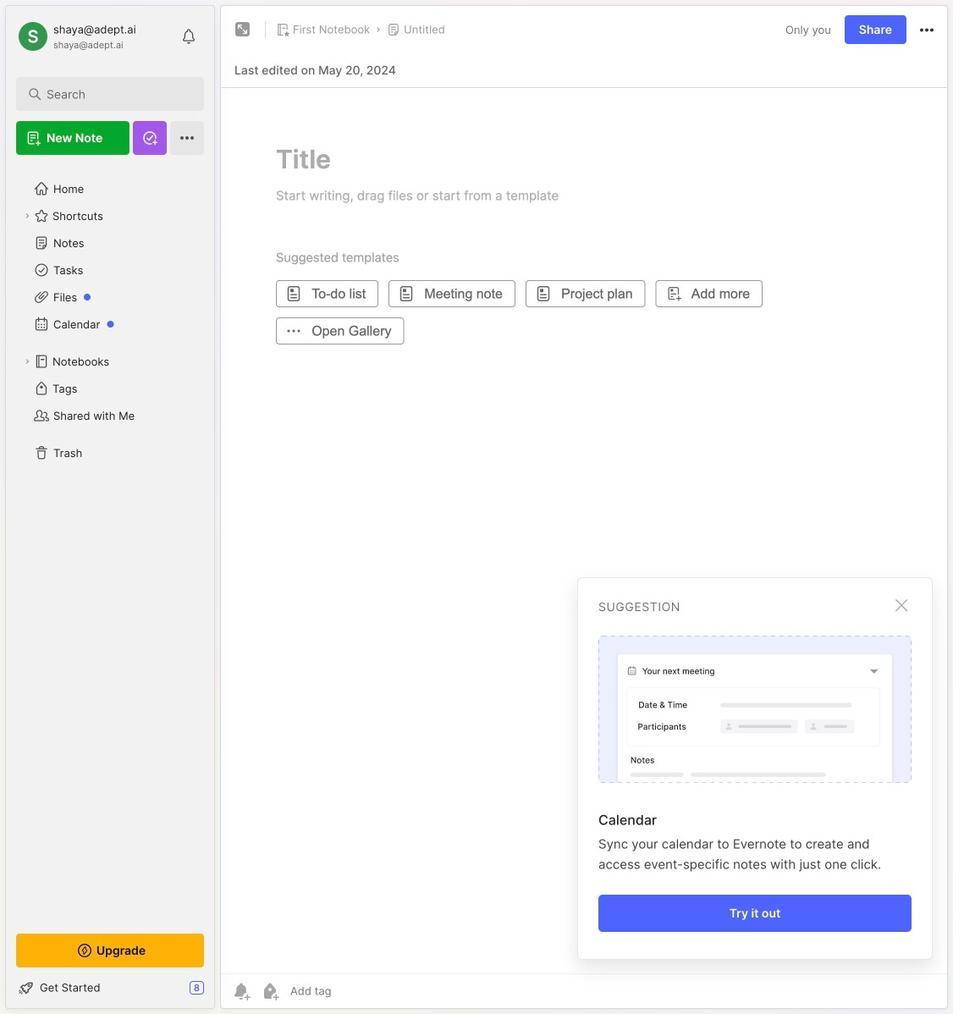 Task type: vqa. For each thing, say whether or not it's contained in the screenshot.
3rd the "Note" from right
no



Task type: describe. For each thing, give the bounding box(es) containing it.
more actions image
[[917, 20, 937, 40]]

More actions field
[[917, 19, 937, 40]]

Account field
[[16, 19, 136, 53]]

add tag image
[[260, 981, 280, 1002]]

add a reminder image
[[231, 981, 251, 1002]]

expand notebooks image
[[22, 356, 32, 367]]

note window element
[[220, 5, 948, 1013]]

none search field inside main element
[[47, 84, 182, 104]]

Note Editor text field
[[221, 87, 947, 974]]



Task type: locate. For each thing, give the bounding box(es) containing it.
Search text field
[[47, 86, 182, 102]]

main element
[[0, 0, 220, 1014]]

expand note image
[[233, 19, 253, 40]]

None search field
[[47, 84, 182, 104]]

click to collapse image
[[214, 983, 226, 1003]]

Add tag field
[[289, 984, 416, 999]]

tree inside main element
[[6, 165, 214, 919]]

Help and Learning task checklist field
[[6, 974, 214, 1002]]

tree
[[6, 165, 214, 919]]



